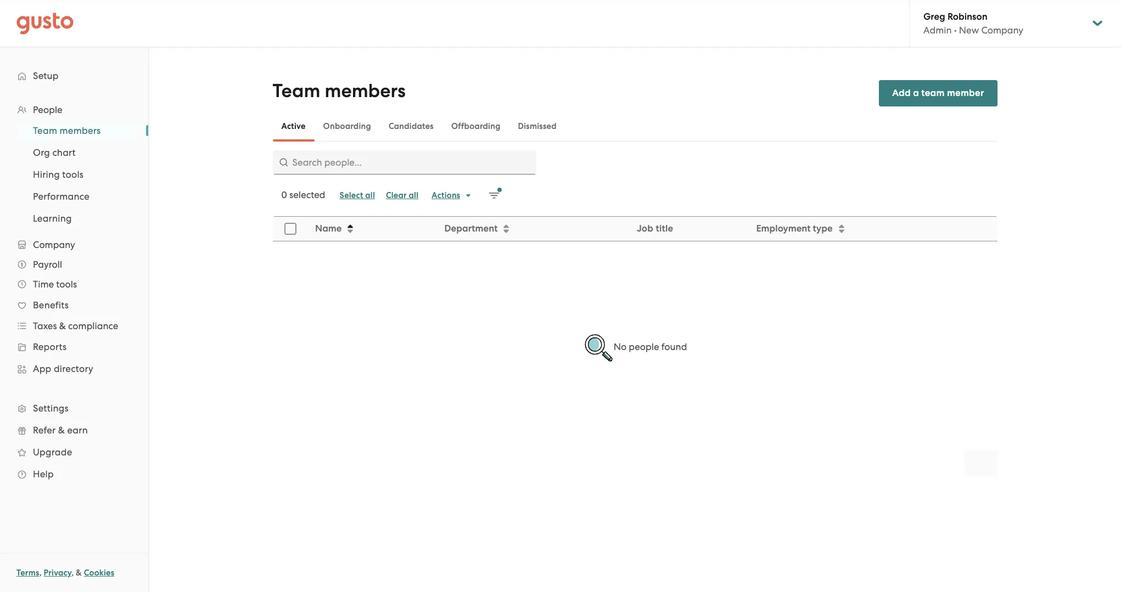 Task type: vqa. For each thing, say whether or not it's contained in the screenshot.
"were"
no



Task type: describe. For each thing, give the bounding box(es) containing it.
gusto navigation element
[[0, 47, 148, 503]]

selected
[[289, 189, 325, 200]]

learning link
[[20, 209, 137, 228]]

app
[[33, 363, 51, 374]]

refer
[[33, 425, 56, 436]]

type
[[813, 223, 832, 234]]

add a team member button
[[879, 80, 997, 107]]

reports
[[33, 341, 67, 352]]

hiring tools link
[[20, 165, 137, 184]]

Search people... field
[[273, 150, 536, 175]]

new
[[959, 25, 979, 36]]

robinson
[[948, 11, 988, 23]]

company inside greg robinson admin • new company
[[981, 25, 1023, 36]]

app directory link
[[11, 359, 137, 379]]

team members link
[[20, 121, 137, 141]]

chart
[[52, 147, 76, 158]]

performance
[[33, 191, 90, 202]]

time
[[33, 279, 54, 290]]

a
[[913, 87, 919, 99]]

2 vertical spatial &
[[76, 568, 82, 578]]

onboarding
[[323, 121, 371, 131]]

new notifications image
[[489, 188, 502, 201]]

Select all rows on this page checkbox
[[278, 217, 302, 241]]

•
[[954, 25, 957, 36]]

setup link
[[11, 66, 137, 86]]

candidates button
[[380, 113, 442, 139]]

onboarding button
[[314, 113, 380, 139]]

0 vertical spatial team members
[[273, 80, 406, 102]]

job title
[[637, 223, 673, 234]]

benefits link
[[11, 295, 137, 315]]

title
[[655, 223, 673, 234]]

2 , from the left
[[71, 568, 74, 578]]

1 horizontal spatial team
[[273, 80, 320, 102]]

clear
[[386, 191, 407, 200]]

payroll button
[[11, 255, 137, 275]]

app directory
[[33, 363, 93, 374]]

actions
[[432, 191, 460, 200]]

company button
[[11, 235, 137, 255]]

tools for time tools
[[56, 279, 77, 290]]

member
[[947, 87, 984, 99]]

select
[[340, 191, 363, 200]]

0
[[281, 189, 287, 200]]

team members tab list
[[273, 111, 997, 142]]

department
[[444, 223, 497, 234]]

terms
[[16, 568, 39, 578]]

no
[[614, 342, 627, 353]]

employment type button
[[749, 217, 997, 240]]

admin
[[923, 25, 952, 36]]

list containing people
[[0, 100, 148, 485]]

select all
[[340, 191, 375, 200]]

cookies button
[[84, 567, 114, 580]]

taxes & compliance
[[33, 321, 118, 332]]

hiring tools
[[33, 169, 84, 180]]

active button
[[273, 113, 314, 139]]

help link
[[11, 464, 137, 484]]

upgrade link
[[11, 442, 137, 462]]

employment
[[756, 223, 810, 234]]

refer & earn
[[33, 425, 88, 436]]

employment type
[[756, 223, 832, 234]]

reports link
[[11, 337, 137, 357]]

offboarding
[[451, 121, 500, 131]]

1 horizontal spatial members
[[325, 80, 406, 102]]

org chart
[[33, 147, 76, 158]]

people button
[[11, 100, 137, 120]]

actions button
[[426, 187, 478, 204]]

payroll
[[33, 259, 62, 270]]



Task type: locate. For each thing, give the bounding box(es) containing it.
no people found
[[614, 342, 687, 353]]

& right taxes at left bottom
[[59, 321, 66, 332]]

0 horizontal spatial ,
[[39, 568, 42, 578]]

team
[[273, 80, 320, 102], [33, 125, 57, 136]]

1 all from the left
[[365, 191, 375, 200]]

hiring
[[33, 169, 60, 180]]

team down people
[[33, 125, 57, 136]]

1 horizontal spatial team members
[[273, 80, 406, 102]]

1 horizontal spatial company
[[981, 25, 1023, 36]]

members down people dropdown button
[[60, 125, 101, 136]]

company
[[981, 25, 1023, 36], [33, 239, 75, 250]]

compliance
[[68, 321, 118, 332]]

team members
[[273, 80, 406, 102], [33, 125, 101, 136]]

1 vertical spatial &
[[58, 425, 65, 436]]

tools down payroll dropdown button
[[56, 279, 77, 290]]

cookies
[[84, 568, 114, 578]]

1 vertical spatial team members
[[33, 125, 101, 136]]

people
[[33, 104, 62, 115]]

all for select all
[[365, 191, 375, 200]]

1 horizontal spatial ,
[[71, 568, 74, 578]]

time tools button
[[11, 275, 137, 294]]

tools
[[62, 169, 84, 180], [56, 279, 77, 290]]

setup
[[33, 70, 59, 81]]

privacy link
[[44, 568, 71, 578]]

team members up onboarding button
[[273, 80, 406, 102]]

name button
[[308, 217, 436, 240]]

0 horizontal spatial all
[[365, 191, 375, 200]]

candidates
[[389, 121, 434, 131]]

0 vertical spatial &
[[59, 321, 66, 332]]

greg
[[923, 11, 945, 23]]

active
[[281, 121, 306, 131]]

terms link
[[16, 568, 39, 578]]

select all button
[[334, 187, 380, 204]]

dismissed button
[[509, 113, 565, 139]]

tools for hiring tools
[[62, 169, 84, 180]]

settings
[[33, 403, 69, 414]]

team members inside gusto navigation element
[[33, 125, 101, 136]]

company inside dropdown button
[[33, 239, 75, 250]]

all inside button
[[365, 191, 375, 200]]

1 , from the left
[[39, 568, 42, 578]]

team up active button
[[273, 80, 320, 102]]

0 horizontal spatial team
[[33, 125, 57, 136]]

tools inside dropdown button
[[56, 279, 77, 290]]

1 vertical spatial team
[[33, 125, 57, 136]]

upgrade
[[33, 447, 72, 458]]

found
[[661, 342, 687, 353]]

1 vertical spatial members
[[60, 125, 101, 136]]

offboarding button
[[442, 113, 509, 139]]

0 horizontal spatial team members
[[33, 125, 101, 136]]

all inside button
[[409, 191, 418, 200]]

earn
[[67, 425, 88, 436]]

add a team member
[[892, 87, 984, 99]]

members up onboarding button
[[325, 80, 406, 102]]

job
[[637, 223, 653, 234]]

company right new
[[981, 25, 1023, 36]]

dismissed
[[518, 121, 557, 131]]

& for earn
[[58, 425, 65, 436]]

people
[[629, 342, 659, 353]]

all
[[365, 191, 375, 200], [409, 191, 418, 200]]

members
[[325, 80, 406, 102], [60, 125, 101, 136]]

2 all from the left
[[409, 191, 418, 200]]

taxes & compliance button
[[11, 316, 137, 336]]

privacy
[[44, 568, 71, 578]]

greg robinson admin • new company
[[923, 11, 1023, 36]]

refer & earn link
[[11, 421, 137, 440]]

org chart link
[[20, 143, 137, 163]]

clear all button
[[380, 187, 424, 204]]

all for clear all
[[409, 191, 418, 200]]

company up payroll
[[33, 239, 75, 250]]

0 selected
[[281, 189, 325, 200]]

0 vertical spatial members
[[325, 80, 406, 102]]

, left privacy
[[39, 568, 42, 578]]

1 horizontal spatial all
[[409, 191, 418, 200]]

performance link
[[20, 187, 137, 206]]

2 list from the top
[[0, 120, 148, 229]]

org
[[33, 147, 50, 158]]

list
[[0, 100, 148, 485], [0, 120, 148, 229]]

0 horizontal spatial company
[[33, 239, 75, 250]]

taxes
[[33, 321, 57, 332]]

& left earn
[[58, 425, 65, 436]]

learning
[[33, 213, 72, 224]]

all right the clear
[[409, 191, 418, 200]]

&
[[59, 321, 66, 332], [58, 425, 65, 436], [76, 568, 82, 578]]

all right select
[[365, 191, 375, 200]]

department button
[[438, 217, 629, 240]]

terms , privacy , & cookies
[[16, 568, 114, 578]]

0 horizontal spatial members
[[60, 125, 101, 136]]

members inside gusto navigation element
[[60, 125, 101, 136]]

name
[[315, 223, 341, 234]]

, left cookies in the bottom of the page
[[71, 568, 74, 578]]

help
[[33, 469, 54, 480]]

& left cookies in the bottom of the page
[[76, 568, 82, 578]]

settings link
[[11, 399, 137, 418]]

home image
[[16, 12, 74, 34]]

1 vertical spatial company
[[33, 239, 75, 250]]

1 vertical spatial tools
[[56, 279, 77, 290]]

list containing team members
[[0, 120, 148, 229]]

0 vertical spatial team
[[273, 80, 320, 102]]

tools up performance link in the left top of the page
[[62, 169, 84, 180]]

0 vertical spatial tools
[[62, 169, 84, 180]]

0 selected status
[[281, 189, 325, 200]]

clear all
[[386, 191, 418, 200]]

1 list from the top
[[0, 100, 148, 485]]

,
[[39, 568, 42, 578], [71, 568, 74, 578]]

directory
[[54, 363, 93, 374]]

& for compliance
[[59, 321, 66, 332]]

& inside dropdown button
[[59, 321, 66, 332]]

time tools
[[33, 279, 77, 290]]

team inside team members link
[[33, 125, 57, 136]]

0 vertical spatial company
[[981, 25, 1023, 36]]

team
[[921, 87, 945, 99]]

benefits
[[33, 300, 69, 311]]

team members down people dropdown button
[[33, 125, 101, 136]]

add
[[892, 87, 911, 99]]



